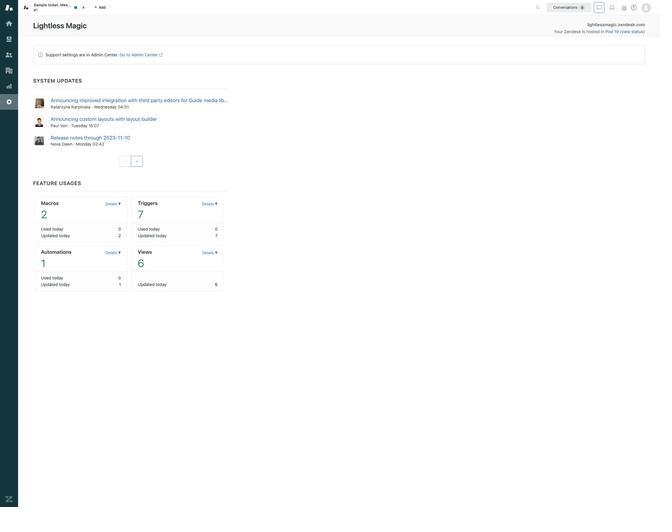 Task type: vqa. For each thing, say whether or not it's contained in the screenshot.
Updates to your tickets No recent updates.
no



Task type: describe. For each thing, give the bounding box(es) containing it.
nova dawn
[[51, 142, 73, 147]]

macros 2
[[41, 200, 59, 221]]

editors
[[164, 97, 180, 103]]

nova
[[51, 142, 61, 147]]

reporting image
[[5, 82, 13, 90]]

details for 1
[[105, 251, 117, 255]]

system
[[33, 78, 55, 84]]

pod
[[606, 29, 613, 34]]

are
[[79, 52, 85, 57]]

lightless
[[33, 21, 64, 30]]

▼ for 1
[[118, 251, 121, 255]]

karpinska
[[71, 104, 90, 109]]

release
[[51, 135, 69, 141]]

updated today for 2
[[41, 233, 70, 238]]

used today for 1
[[41, 275, 63, 281]]

used today for 2
[[41, 227, 63, 232]]

notes
[[70, 135, 83, 141]]

status
[[632, 29, 644, 34]]

1 vertical spatial 1
[[119, 282, 121, 287]]

10
[[125, 135, 130, 141]]

status containing support settings are in admin center.
[[33, 46, 645, 64]]

used today for 7
[[138, 227, 160, 232]]

announcing for announcing custom layouts with layout builder
[[51, 116, 78, 122]]

triggers 7
[[138, 200, 158, 221]]

▼ for 7
[[215, 202, 218, 206]]

builder
[[141, 116, 157, 122]]

› button
[[131, 156, 143, 167]]

admin image
[[5, 98, 13, 106]]

your
[[554, 29, 563, 34]]

updated for 6
[[138, 282, 155, 287]]

19
[[614, 29, 619, 34]]

0 for 7
[[215, 227, 218, 232]]

support settings are in admin center.
[[46, 52, 118, 57]]

updated for 1
[[41, 282, 58, 287]]

details for 2
[[105, 202, 117, 206]]

meet
[[60, 3, 69, 7]]

von
[[60, 123, 68, 128]]

updated today for 7
[[138, 233, 167, 238]]

in inside lightlessmagic .zendesk.com your zendesk is hosted in pod 19 ( view status )
[[601, 29, 604, 34]]

custom
[[79, 116, 96, 122]]

details ▼ for 6
[[202, 251, 218, 255]]

▼ for 2
[[118, 202, 121, 206]]

announcing improved integration with third party editors for guide media library
[[51, 97, 233, 103]]

close image
[[81, 5, 87, 11]]

pod 19 link
[[606, 29, 620, 34]]

paul von
[[51, 123, 68, 128]]

in inside status
[[86, 52, 90, 57]]

hosted
[[587, 29, 600, 34]]

6 inside views 6
[[138, 257, 144, 269]]

feature
[[33, 180, 58, 187]]

tab containing sample ticket: meet the ticket
[[18, 0, 90, 15]]

monday
[[76, 142, 92, 147]]

)
[[644, 29, 645, 34]]

zendesk products image
[[622, 6, 626, 10]]

to
[[126, 52, 130, 57]]

get started image
[[5, 20, 13, 27]]

party
[[151, 97, 163, 103]]

get help image
[[631, 5, 637, 10]]

zendesk
[[564, 29, 581, 34]]

dawn
[[62, 142, 73, 147]]

02:42
[[93, 142, 104, 147]]

layouts
[[98, 116, 114, 122]]

guide
[[189, 97, 202, 103]]

with for layouts
[[115, 116, 125, 122]]

1 horizontal spatial 6
[[215, 282, 218, 287]]

conversations button
[[547, 3, 591, 12]]

lightlessmagic
[[587, 22, 617, 27]]

updates
[[57, 78, 82, 84]]

views image
[[5, 35, 13, 43]]

announcing for announcing improved integration with third party editors for guide media library
[[51, 97, 78, 103]]

macros
[[41, 200, 59, 206]]

‹ button
[[119, 156, 131, 167]]

automations
[[41, 249, 71, 255]]

release notes through 2023-11-10
[[51, 135, 130, 141]]

integration
[[102, 97, 127, 103]]

support
[[46, 52, 61, 57]]

0 for 2
[[118, 227, 121, 232]]

(opens in a new tab) image
[[158, 53, 163, 57]]

updated for 2
[[41, 233, 58, 238]]

media
[[204, 97, 218, 103]]

announcing custom layouts with layout builder
[[51, 116, 157, 122]]

wednesday
[[94, 104, 117, 109]]

lightlessmagic .zendesk.com your zendesk is hosted in pod 19 ( view status )
[[554, 22, 645, 34]]

1 inside automations 1
[[41, 257, 46, 269]]

magic
[[66, 21, 87, 30]]

views
[[138, 249, 152, 255]]

main element
[[0, 0, 18, 507]]

sample ticket: meet the ticket #1
[[34, 3, 87, 12]]

with for integration
[[128, 97, 138, 103]]

04:51
[[118, 104, 129, 109]]

›
[[136, 159, 138, 164]]

tabs tab list
[[18, 0, 530, 15]]

feature usages
[[33, 180, 81, 187]]

2 inside macros 2
[[41, 208, 47, 221]]

lightless magic
[[33, 21, 87, 30]]

conversations
[[553, 5, 578, 10]]

zendesk image
[[5, 496, 13, 503]]

automations 1
[[41, 249, 71, 269]]

11-
[[118, 135, 125, 141]]



Task type: locate. For each thing, give the bounding box(es) containing it.
in left pod
[[601, 29, 604, 34]]

with down 04:51
[[115, 116, 125, 122]]

paul
[[51, 123, 59, 128]]

add
[[99, 5, 106, 10]]

with
[[128, 97, 138, 103], [115, 116, 125, 122]]

used down automations 1
[[41, 275, 51, 281]]

1 vertical spatial with
[[115, 116, 125, 122]]

views 6
[[138, 249, 152, 269]]

center.
[[104, 52, 118, 57]]

katarzyna
[[51, 104, 70, 109]]

through
[[84, 135, 102, 141]]

7
[[138, 208, 144, 221], [215, 233, 218, 238]]

1 horizontal spatial 1
[[119, 282, 121, 287]]

1 horizontal spatial 2
[[118, 233, 121, 238]]

today
[[52, 227, 63, 232], [149, 227, 160, 232], [59, 233, 70, 238], [156, 233, 167, 238], [52, 275, 63, 281], [59, 282, 70, 287], [156, 282, 167, 287]]

organizations image
[[5, 67, 13, 74]]

admin
[[91, 52, 103, 57], [131, 52, 144, 57]]

0 horizontal spatial 7
[[138, 208, 144, 221]]

2
[[41, 208, 47, 221], [118, 233, 121, 238]]

layout
[[126, 116, 140, 122]]

updated today up views
[[138, 233, 167, 238]]

wednesday 04:51
[[94, 104, 129, 109]]

settings
[[62, 52, 78, 57]]

0 vertical spatial in
[[601, 29, 604, 34]]

tuesday 16:07
[[71, 123, 99, 128]]

0 horizontal spatial with
[[115, 116, 125, 122]]

0 vertical spatial with
[[128, 97, 138, 103]]

third
[[139, 97, 149, 103]]

1
[[41, 257, 46, 269], [119, 282, 121, 287]]

sample
[[34, 3, 47, 7]]

go to admin center link
[[120, 52, 163, 57]]

1 vertical spatial in
[[86, 52, 90, 57]]

updated up automations
[[41, 233, 58, 238]]

0 vertical spatial 2
[[41, 208, 47, 221]]

with left third
[[128, 97, 138, 103]]

#1
[[34, 8, 38, 12]]

in
[[601, 29, 604, 34], [86, 52, 90, 57]]

used down macros 2
[[41, 227, 51, 232]]

6
[[138, 257, 144, 269], [215, 282, 218, 287]]

1 vertical spatial 7
[[215, 233, 218, 238]]

0 vertical spatial 1
[[41, 257, 46, 269]]

notifications image
[[610, 5, 614, 10]]

updated today for 1
[[41, 282, 70, 287]]

updated today up automations
[[41, 233, 70, 238]]

▼
[[118, 202, 121, 206], [215, 202, 218, 206], [118, 251, 121, 255], [215, 251, 218, 255]]

for
[[181, 97, 188, 103]]

updated up views
[[138, 233, 155, 238]]

0
[[118, 227, 121, 232], [215, 227, 218, 232], [118, 275, 121, 281]]

used for 1
[[41, 275, 51, 281]]

▼ for 6
[[215, 251, 218, 255]]

0 horizontal spatial admin
[[91, 52, 103, 57]]

status
[[33, 46, 645, 64]]

used down triggers 7
[[138, 227, 148, 232]]

triggers
[[138, 200, 158, 206]]

1 horizontal spatial 7
[[215, 233, 218, 238]]

button displays agent's chat status as invisible. image
[[597, 5, 602, 10]]

0 horizontal spatial 1
[[41, 257, 46, 269]]

details for 7
[[202, 202, 214, 206]]

details for 6
[[202, 251, 214, 255]]

ticket
[[77, 3, 87, 7]]

system updates
[[33, 78, 82, 84]]

used today
[[41, 227, 63, 232], [138, 227, 160, 232], [41, 275, 63, 281]]

go to admin center
[[120, 52, 158, 57]]

tuesday
[[71, 123, 87, 128]]

.zendesk.com
[[617, 22, 645, 27]]

zendesk support image
[[5, 4, 13, 12]]

1 admin from the left
[[91, 52, 103, 57]]

ticket:
[[48, 3, 59, 7]]

used
[[41, 227, 51, 232], [138, 227, 148, 232], [41, 275, 51, 281]]

1 horizontal spatial admin
[[131, 52, 144, 57]]

updated today for 6
[[138, 282, 167, 287]]

usages
[[59, 180, 81, 187]]

details ▼ for 7
[[202, 202, 218, 206]]

center
[[145, 52, 158, 57]]

used today down macros 2
[[41, 227, 63, 232]]

used today down triggers 7
[[138, 227, 160, 232]]

details ▼ for 1
[[105, 251, 121, 255]]

add button
[[90, 0, 109, 15]]

updated down automations 1
[[41, 282, 58, 287]]

0 horizontal spatial 6
[[138, 257, 144, 269]]

improved
[[79, 97, 101, 103]]

1 vertical spatial 2
[[118, 233, 121, 238]]

(
[[620, 29, 622, 34]]

updated today down views 6
[[138, 282, 167, 287]]

1 vertical spatial 6
[[215, 282, 218, 287]]

1 vertical spatial announcing
[[51, 116, 78, 122]]

customers image
[[5, 51, 13, 59]]

1 announcing from the top
[[51, 97, 78, 103]]

admin left center. on the top of page
[[91, 52, 103, 57]]

2 announcing from the top
[[51, 116, 78, 122]]

0 horizontal spatial 2
[[41, 208, 47, 221]]

2 admin from the left
[[131, 52, 144, 57]]

view status link
[[622, 29, 644, 34]]

‹
[[124, 159, 126, 164]]

go
[[120, 52, 125, 57]]

monday 02:42
[[76, 142, 104, 147]]

0 horizontal spatial in
[[86, 52, 90, 57]]

0 vertical spatial 6
[[138, 257, 144, 269]]

2023-
[[103, 135, 118, 141]]

1 horizontal spatial in
[[601, 29, 604, 34]]

library
[[219, 97, 233, 103]]

tab
[[18, 0, 90, 15]]

used for 7
[[138, 227, 148, 232]]

announcing up the von
[[51, 116, 78, 122]]

used today down automations 1
[[41, 275, 63, 281]]

in right are
[[86, 52, 90, 57]]

announcing up katarzyna
[[51, 97, 78, 103]]

0 vertical spatial 7
[[138, 208, 144, 221]]

is
[[582, 29, 585, 34]]

details ▼ for 2
[[105, 202, 121, 206]]

admin right 'to'
[[131, 52, 144, 57]]

used for 2
[[41, 227, 51, 232]]

updated today down automations 1
[[41, 282, 70, 287]]

16:07
[[88, 123, 99, 128]]

updated for 7
[[138, 233, 155, 238]]

0 for 1
[[118, 275, 121, 281]]

view
[[622, 29, 630, 34]]

the
[[70, 3, 76, 7]]

1 horizontal spatial with
[[128, 97, 138, 103]]

updated down views 6
[[138, 282, 155, 287]]

announcing
[[51, 97, 78, 103], [51, 116, 78, 122]]

7 inside triggers 7
[[138, 208, 144, 221]]

updated today
[[41, 233, 70, 238], [138, 233, 167, 238], [41, 282, 70, 287], [138, 282, 167, 287]]

details
[[105, 202, 117, 206], [202, 202, 214, 206], [105, 251, 117, 255], [202, 251, 214, 255]]

katarzyna karpinska
[[51, 104, 90, 109]]

0 vertical spatial announcing
[[51, 97, 78, 103]]



